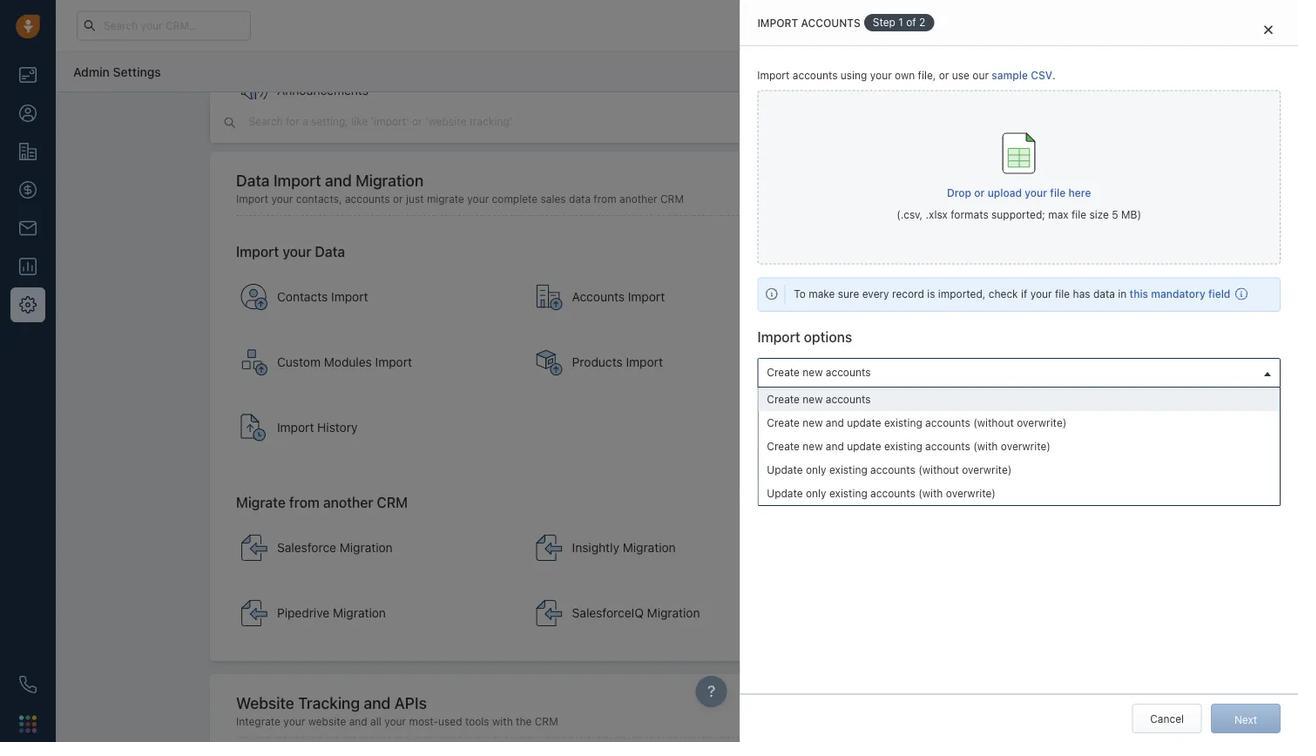 Task type: vqa. For each thing, say whether or not it's contained in the screenshot.
MEETINGS 'button' on the top left of page
no



Task type: describe. For each thing, give the bounding box(es) containing it.
check
[[989, 288, 1018, 300]]

unassigned
[[839, 433, 896, 446]]

data import and migration import your contacts, accounts or just migrate your complete sales data from another crm
[[236, 171, 684, 206]]

formats
[[951, 209, 989, 221]]

file,
[[918, 69, 936, 81]]

create new and update existing accounts (with overwrite)
[[767, 440, 1051, 453]]

mandatory
[[1151, 288, 1206, 300]]

max
[[1049, 209, 1069, 221]]

modules
[[324, 355, 372, 370]]

create new and update existing accounts (with overwrite) option
[[758, 435, 1280, 458]]

update only existing accounts (without overwrite) option
[[758, 458, 1280, 482]]

import your accounts using csv or xlsx files (sample csv available) image
[[536, 284, 563, 311]]

.
[[1053, 69, 1056, 81]]

freshworks switcher image
[[19, 716, 37, 733]]

this
[[1130, 288, 1149, 300]]

automatically
[[860, 400, 926, 412]]

contacts import
[[277, 290, 368, 304]]

products
[[572, 355, 623, 370]]

phone image
[[19, 676, 37, 694]]

import up import your data
[[236, 193, 269, 206]]

import your products using csv or xlsx files (sample csv available) image
[[536, 349, 563, 377]]

ends
[[866, 20, 888, 31]]

bring all your sales data from pipedrive using a zip file image
[[241, 600, 268, 628]]

drop or upload your file here button
[[947, 178, 1091, 208]]

update only existing accounts (without overwrite)
[[767, 464, 1012, 476]]

the
[[516, 716, 532, 728]]

import down import accounts at the top right of page
[[758, 69, 790, 81]]

gary orlando
[[767, 455, 833, 468]]

use
[[952, 69, 970, 81]]

update for create new and update existing accounts (with overwrite)
[[847, 440, 882, 453]]

overwrite) down 'freshsales id' 'button' at bottom right
[[1017, 417, 1067, 429]]

create for "create new and update existing accounts (without overwrite)" option
[[767, 417, 800, 429]]

data inside data import and migration import your contacts, accounts or just migrate your complete sales data from another crm
[[236, 171, 270, 190]]

and for data import and migration import your contacts, accounts or just migrate your complete sales data from another crm
[[325, 171, 352, 190]]

1 horizontal spatial (without
[[974, 417, 1014, 429]]

21
[[902, 20, 912, 31]]

import up contacts,
[[274, 171, 321, 190]]

1 vertical spatial (without
[[919, 464, 959, 476]]

skip
[[782, 400, 803, 412]]

and for create new and update existing accounts (with overwrite)
[[826, 440, 844, 453]]

salesforceiq
[[572, 606, 644, 621]]

deals
[[867, 290, 899, 304]]

freshsales
[[993, 399, 1048, 412]]

freshsales id
[[993, 399, 1061, 412]]

import right contacts
[[331, 290, 368, 304]]

1 vertical spatial crm
[[377, 495, 408, 511]]

make
[[809, 288, 835, 300]]

your inside drop or upload your file here button
[[1025, 187, 1048, 199]]

0 vertical spatial in
[[891, 20, 899, 31]]

settings
[[113, 64, 161, 79]]

using
[[841, 69, 867, 81]]

1 horizontal spatial or
[[939, 69, 949, 81]]

import your deals using csv or xlsx files (sample csv available) image
[[831, 284, 859, 311]]

your file has data in this mandatory field
[[1031, 288, 1231, 300]]

here
[[1069, 187, 1091, 199]]

only for update only existing accounts (with overwrite)
[[806, 487, 827, 500]]

apis
[[395, 694, 427, 713]]

import up import your contacts using csv or xlsx files (sample csv available) icon
[[236, 244, 279, 261]]

phone element
[[10, 668, 45, 702]]

from inside data import and migration import your contacts, accounts or just migrate your complete sales data from another crm
[[594, 193, 617, 206]]

freshsales id button
[[989, 396, 1077, 415]]

custom modules import
[[277, 355, 412, 370]]

pipedrive migration
[[277, 606, 386, 621]]

or inside data import and migration import your contacts, accounts or just migrate your complete sales data from another crm
[[393, 193, 403, 206]]

sales
[[541, 193, 566, 206]]

accounts inside data import and migration import your contacts, accounts or just migrate your complete sales data from another crm
[[345, 193, 390, 206]]

this mandatory field link
[[1130, 288, 1231, 300]]

create new accounts inside 'create new accounts' option
[[767, 393, 871, 405]]

our
[[973, 69, 989, 81]]

complete
[[492, 193, 538, 206]]

csv
[[1031, 69, 1053, 81]]

1 vertical spatial file
[[1072, 209, 1087, 221]]

import accounts using your own file, or use our sample csv .
[[758, 69, 1056, 81]]

announcements link
[[232, 61, 520, 122]]

every
[[862, 288, 889, 300]]

contacts,
[[296, 193, 342, 206]]

file inside button
[[1050, 187, 1066, 199]]

duplicates
[[806, 400, 857, 412]]

users import
[[867, 355, 940, 370]]

new inside create new accounts dropdown button
[[803, 366, 823, 378]]

owner
[[788, 433, 819, 446]]

import your custom modules using csv or xlsx files (sample csv available) image
[[241, 349, 268, 377]]

your trial ends in 21 days
[[822, 20, 936, 31]]

custom
[[277, 355, 321, 370]]

field
[[1209, 288, 1231, 300]]

integrate
[[236, 716, 281, 728]]

existing down create new and update existing accounts (without overwrite)
[[884, 440, 923, 453]]

import right 'accounts' on the left top of the page
[[628, 290, 665, 304]]

import your data
[[236, 244, 345, 261]]

cancel button
[[1133, 704, 1202, 734]]

all
[[370, 716, 381, 728]]

gary
[[767, 455, 790, 468]]

accounts
[[572, 290, 625, 304]]

1 vertical spatial another
[[323, 495, 373, 511]]

id
[[1051, 399, 1061, 412]]

has
[[1073, 288, 1091, 300]]

import right "products"
[[626, 355, 663, 370]]

deals import
[[867, 290, 939, 304]]

by
[[929, 400, 941, 412]]

own
[[895, 69, 915, 81]]

is
[[927, 288, 935, 300]]

bring all your sales data from salesforce using a zip file image
[[241, 534, 268, 562]]

create new and update existing accounts (without overwrite) option
[[758, 411, 1280, 435]]

migrate
[[236, 495, 286, 511]]

contacts
[[277, 290, 328, 304]]

create new accounts inside create new accounts dropdown button
[[767, 366, 871, 378]]

(with inside option
[[974, 440, 998, 453]]

import history link
[[232, 398, 520, 459]]

import history
[[277, 421, 358, 435]]

orlando
[[793, 455, 833, 468]]

create inside dropdown button
[[767, 366, 800, 378]]

record
[[892, 288, 924, 300]]

import down to
[[758, 329, 800, 345]]

in inside import options dialog
[[1118, 288, 1127, 300]]

your for your trial ends in 21 days
[[822, 20, 843, 31]]

sure
[[838, 288, 859, 300]]

overwrite) down "create new and update existing accounts (without overwrite)" option
[[1001, 440, 1051, 453]]

your left own
[[870, 69, 892, 81]]

your left contacts,
[[271, 193, 293, 206]]

migration for salesforceiq migration
[[647, 606, 700, 621]]

announcements
[[277, 84, 369, 98]]



Task type: locate. For each thing, give the bounding box(es) containing it.
1 vertical spatial data
[[1094, 288, 1115, 300]]

file left size at the top
[[1072, 209, 1087, 221]]

3 new from the top
[[803, 417, 823, 429]]

create for 'create new accounts' option
[[767, 393, 800, 405]]

update down the sales
[[767, 464, 803, 476]]

to
[[794, 288, 806, 300]]

your for your file has data in this mandatory field
[[1031, 288, 1052, 300]]

website
[[236, 694, 294, 713]]

2 vertical spatial crm
[[535, 716, 558, 728]]

in left 21
[[891, 20, 899, 31]]

products import
[[572, 355, 663, 370]]

another
[[620, 193, 658, 206], [323, 495, 373, 511]]

supported;
[[992, 209, 1046, 221]]

create up the sales
[[767, 393, 800, 405]]

0 horizontal spatial (without
[[919, 464, 959, 476]]

or left just
[[393, 193, 403, 206]]

1 vertical spatial create new accounts
[[767, 393, 871, 405]]

gary orlando button
[[758, 447, 1006, 477]]

website tracking and apis integrate your website and all your most-used tools with the crm
[[236, 694, 558, 728]]

your up contacts
[[283, 244, 311, 261]]

create new accounts up "for"
[[767, 393, 871, 405]]

new inside the create new and update existing accounts (with overwrite) option
[[803, 440, 823, 453]]

drop
[[947, 187, 972, 199]]

migration inside data import and migration import your contacts, accounts or just migrate your complete sales data from another crm
[[356, 171, 424, 190]]

import left trial
[[758, 16, 798, 29]]

1 vertical spatial (with
[[919, 487, 943, 500]]

your left website
[[284, 716, 305, 728]]

used
[[438, 716, 462, 728]]

(.csv,
[[897, 209, 923, 221]]

0 horizontal spatial another
[[323, 495, 373, 511]]

import right keep track of every import you've ever done, with record-level details icon
[[277, 421, 314, 435]]

existing
[[884, 417, 923, 429], [884, 440, 923, 453], [830, 464, 868, 476], [830, 487, 868, 500]]

create new accounts option
[[758, 388, 1280, 411]]

update inside the create new and update existing accounts (with overwrite) option
[[847, 440, 882, 453]]

1 horizontal spatial another
[[620, 193, 658, 206]]

and inside "create new and update existing accounts (without overwrite)" option
[[826, 417, 844, 429]]

1 horizontal spatial (with
[[974, 440, 998, 453]]

0 horizontal spatial (with
[[919, 487, 943, 500]]

5
[[1112, 209, 1119, 221]]

step 1 of 2
[[873, 16, 926, 28]]

of
[[906, 16, 916, 28]]

0 horizontal spatial data
[[236, 171, 270, 190]]

new for the create new and update existing accounts (with overwrite) option
[[803, 440, 823, 453]]

website
[[308, 716, 346, 728]]

(without
[[974, 417, 1014, 429], [919, 464, 959, 476]]

and up all
[[364, 694, 391, 713]]

0 vertical spatial (with
[[974, 440, 998, 453]]

migration right salesforce
[[340, 541, 393, 555]]

0 vertical spatial data
[[236, 171, 270, 190]]

data up import your data
[[236, 171, 270, 190]]

update up unassigned at the bottom of the page
[[847, 417, 882, 429]]

existing down gary orlando button
[[830, 487, 868, 500]]

0 vertical spatial update
[[847, 417, 882, 429]]

salesforceiq migration
[[572, 606, 700, 621]]

to make sure every record is imported, check if
[[794, 288, 1028, 300]]

most-
[[409, 716, 438, 728]]

0 horizontal spatial in
[[891, 20, 899, 31]]

import options dialog
[[740, 0, 1298, 742]]

import right the users
[[903, 355, 940, 370]]

tools
[[465, 716, 489, 728]]

update for update only existing accounts (without overwrite)
[[767, 464, 803, 476]]

create new accounts
[[767, 366, 871, 378], [767, 393, 871, 405]]

accounts import
[[572, 290, 665, 304]]

in
[[891, 20, 899, 31], [1118, 288, 1127, 300]]

new
[[803, 366, 823, 378], [803, 393, 823, 405], [803, 417, 823, 429], [803, 440, 823, 453]]

crm inside website tracking and apis integrate your website and all your most-used tools with the crm
[[535, 716, 558, 728]]

close image
[[1264, 24, 1273, 34]]

3 create from the top
[[767, 417, 800, 429]]

1 horizontal spatial from
[[594, 193, 617, 206]]

(without down freshsales
[[974, 417, 1014, 429]]

(with down update only existing accounts (without overwrite)
[[919, 487, 943, 500]]

update for update only existing accounts (with overwrite)
[[767, 487, 803, 500]]

update up update only existing accounts (without overwrite)
[[847, 440, 882, 453]]

0 vertical spatial from
[[594, 193, 617, 206]]

create inside option
[[767, 393, 800, 405]]

create new and update existing accounts (without overwrite)
[[767, 417, 1067, 429]]

import your contacts using csv or xlsx files (sample csv available) image
[[241, 284, 268, 311]]

from right migrate
[[289, 495, 320, 511]]

in left this
[[1118, 288, 1127, 300]]

sample csv link
[[992, 69, 1053, 81]]

import your users using csv or xlsx files (sample csv available) image
[[831, 349, 859, 377]]

only down "for"
[[806, 464, 827, 476]]

1 update from the top
[[767, 464, 803, 476]]

0 horizontal spatial your
[[822, 20, 843, 31]]

new inside "create new and update existing accounts (without overwrite)" option
[[803, 417, 823, 429]]

data right 'sales'
[[569, 193, 591, 206]]

0 vertical spatial your
[[822, 20, 843, 31]]

create new accounts button
[[758, 358, 1281, 388]]

upload
[[988, 187, 1022, 199]]

2 update from the top
[[847, 440, 882, 453]]

and up contacts,
[[325, 171, 352, 190]]

2 update from the top
[[767, 487, 803, 500]]

new for 'create new accounts' option
[[803, 393, 823, 405]]

migration for insightly migration
[[623, 541, 676, 555]]

your
[[870, 69, 892, 81], [1025, 187, 1048, 199], [271, 193, 293, 206], [467, 193, 489, 206], [283, 244, 311, 261], [284, 716, 305, 728], [384, 716, 406, 728]]

0 vertical spatial update
[[767, 464, 803, 476]]

pipedrive
[[277, 606, 330, 621]]

sales owner for unassigned accounts
[[758, 433, 945, 446]]

data
[[236, 171, 270, 190], [315, 244, 345, 261]]

only inside option
[[806, 487, 827, 500]]

and left all
[[349, 716, 367, 728]]

2 create from the top
[[767, 393, 800, 405]]

create for the create new and update existing accounts (with overwrite) option
[[767, 440, 800, 453]]

migration up just
[[356, 171, 424, 190]]

list box inside import options dialog
[[758, 388, 1280, 505]]

with
[[492, 716, 513, 728]]

salesforce migration
[[277, 541, 393, 555]]

Search for a setting, like 'import' or 'website tracking' text field
[[247, 113, 609, 130]]

your right all
[[384, 716, 406, 728]]

migrate from another crm
[[236, 495, 408, 511]]

size
[[1090, 209, 1109, 221]]

or right drop
[[975, 187, 985, 199]]

1 vertical spatial data
[[315, 244, 345, 261]]

your up (.csv, .xlsx formats supported; max file size 5 mb)
[[1025, 187, 1048, 199]]

1
[[899, 16, 903, 28]]

(with down "create new and update existing accounts (without overwrite)" option
[[974, 440, 998, 453]]

1 update from the top
[[847, 417, 882, 429]]

admin settings
[[73, 64, 161, 79]]

1 vertical spatial only
[[806, 487, 827, 500]]

another right 'sales'
[[620, 193, 658, 206]]

existing down automatically
[[884, 417, 923, 429]]

cancel
[[1150, 713, 1184, 725]]

days
[[915, 20, 936, 31]]

just
[[406, 193, 424, 206]]

trial
[[846, 20, 863, 31]]

create
[[767, 366, 800, 378], [767, 393, 800, 405], [767, 417, 800, 429], [767, 440, 800, 453]]

imported,
[[938, 288, 986, 300]]

list box
[[758, 388, 1280, 505]]

drop or upload your file here
[[947, 187, 1091, 199]]

4 new from the top
[[803, 440, 823, 453]]

and inside the create new and update existing accounts (with overwrite) option
[[826, 440, 844, 453]]

your
[[822, 20, 843, 31], [1031, 288, 1052, 300]]

update only existing accounts (with overwrite)
[[767, 487, 996, 500]]

list box containing create new accounts
[[758, 388, 1280, 505]]

update
[[767, 464, 803, 476], [767, 487, 803, 500]]

and down duplicates
[[826, 417, 844, 429]]

migration
[[356, 171, 424, 190], [340, 541, 393, 555], [623, 541, 676, 555], [333, 606, 386, 621], [647, 606, 700, 621]]

2 new from the top
[[803, 393, 823, 405]]

(without down the create new and update existing accounts (with overwrite)
[[919, 464, 959, 476]]

your right migrate
[[467, 193, 489, 206]]

1 vertical spatial update
[[767, 487, 803, 500]]

if
[[1021, 288, 1028, 300]]

1 vertical spatial from
[[289, 495, 320, 511]]

0 horizontal spatial or
[[393, 193, 403, 206]]

update inside update only existing accounts (with overwrite) option
[[767, 487, 803, 500]]

create new accounts up duplicates
[[767, 366, 871, 378]]

1 vertical spatial your
[[1031, 288, 1052, 300]]

data inside import options dialog
[[1094, 288, 1115, 300]]

0 horizontal spatial data
[[569, 193, 591, 206]]

overwrite)
[[1017, 417, 1067, 429], [1001, 440, 1051, 453], [962, 464, 1012, 476], [946, 487, 996, 500]]

another inside data import and migration import your contacts, accounts or just migrate your complete sales data from another crm
[[620, 193, 658, 206]]

bring all your sales data from insightly using a zip file image
[[536, 534, 563, 562]]

file
[[1050, 187, 1066, 199], [1072, 209, 1087, 221], [1055, 288, 1070, 300]]

or
[[939, 69, 949, 81], [975, 187, 985, 199], [393, 193, 403, 206]]

0 vertical spatial data
[[569, 193, 591, 206]]

existing down sales owner for unassigned accounts
[[830, 464, 868, 476]]

import options
[[758, 329, 852, 345]]

or inside button
[[975, 187, 985, 199]]

0 horizontal spatial crm
[[377, 495, 408, 511]]

1 only from the top
[[806, 464, 827, 476]]

migration right pipedrive
[[333, 606, 386, 621]]

overwrite) inside option
[[946, 487, 996, 500]]

import right deals at right
[[902, 290, 939, 304]]

and for website tracking and apis integrate your website and all your most-used tools with the crm
[[364, 694, 391, 713]]

only down orlando
[[806, 487, 827, 500]]

and
[[325, 171, 352, 190], [826, 417, 844, 429], [826, 440, 844, 453], [364, 694, 391, 713], [349, 716, 367, 728]]

migration for salesforce migration
[[340, 541, 393, 555]]

migration for pipedrive migration
[[333, 606, 386, 621]]

1 horizontal spatial in
[[1118, 288, 1127, 300]]

2 vertical spatial file
[[1055, 288, 1070, 300]]

1 horizontal spatial data
[[315, 244, 345, 261]]

1 horizontal spatial your
[[1031, 288, 1052, 300]]

create up gary
[[767, 440, 800, 453]]

(with
[[974, 440, 998, 453], [919, 487, 943, 500]]

for
[[821, 433, 836, 446]]

update only existing accounts (with overwrite) option
[[758, 482, 1280, 505]]

and for create new and update existing accounts (without overwrite)
[[826, 417, 844, 429]]

update for create new and update existing accounts (without overwrite)
[[847, 417, 882, 429]]

data inside data import and migration import your contacts, accounts or just migrate your complete sales data from another crm
[[569, 193, 591, 206]]

update inside option
[[767, 464, 803, 476]]

your right if
[[1031, 288, 1052, 300]]

create down skip
[[767, 417, 800, 429]]

1 horizontal spatial crm
[[535, 716, 558, 728]]

users
[[867, 355, 900, 370]]

from right 'sales'
[[594, 193, 617, 206]]

history
[[317, 421, 358, 435]]

2 only from the top
[[806, 487, 827, 500]]

update
[[847, 417, 882, 429], [847, 440, 882, 453]]

create up skip
[[767, 366, 800, 378]]

overwrite) down the create new and update existing accounts (with overwrite) option
[[962, 464, 1012, 476]]

update down gary
[[767, 487, 803, 500]]

sales
[[758, 433, 785, 446]]

salesforce
[[277, 541, 336, 555]]

overwrite) down the update only existing accounts (without overwrite) option
[[946, 487, 996, 500]]

migration right insightly
[[623, 541, 676, 555]]

2 horizontal spatial crm
[[660, 193, 684, 206]]

1 horizontal spatial data
[[1094, 288, 1115, 300]]

1 create new accounts from the top
[[767, 366, 871, 378]]

mb)
[[1122, 209, 1142, 221]]

0 vertical spatial create new accounts
[[767, 366, 871, 378]]

crm inside data import and migration import your contacts, accounts or just migrate your complete sales data from another crm
[[660, 193, 684, 206]]

0 horizontal spatial from
[[289, 495, 320, 511]]

data
[[569, 193, 591, 206], [1094, 288, 1115, 300]]

migration right salesforceiq
[[647, 606, 700, 621]]

accounts
[[801, 16, 861, 29], [793, 69, 838, 81], [345, 193, 390, 206], [826, 366, 871, 378], [826, 393, 871, 405], [926, 417, 971, 429], [899, 433, 945, 446], [926, 440, 971, 453], [871, 464, 916, 476], [871, 487, 916, 500]]

import right modules
[[375, 355, 412, 370]]

file left has
[[1055, 288, 1070, 300]]

0 vertical spatial only
[[806, 464, 827, 476]]

2 horizontal spatial or
[[975, 187, 985, 199]]

another up 'salesforce migration' at the bottom of the page
[[323, 495, 373, 511]]

only inside option
[[806, 464, 827, 476]]

1 vertical spatial update
[[847, 440, 882, 453]]

your inside import options dialog
[[1031, 288, 1052, 300]]

file left here
[[1050, 187, 1066, 199]]

0 vertical spatial (without
[[974, 417, 1014, 429]]

new for "create new and update existing accounts (without overwrite)" option
[[803, 417, 823, 429]]

migrate
[[427, 193, 464, 206]]

(with inside option
[[919, 487, 943, 500]]

import inside "link"
[[277, 421, 314, 435]]

2 create new accounts from the top
[[767, 393, 871, 405]]

and up orlando
[[826, 440, 844, 453]]

bring all your sales data from salesforceiq using a zip file image
[[536, 600, 563, 628]]

new inside 'create new accounts' option
[[803, 393, 823, 405]]

or left use
[[939, 69, 949, 81]]

existing inside option
[[830, 487, 868, 500]]

1 create from the top
[[767, 366, 800, 378]]

data up contacts import
[[315, 244, 345, 261]]

.xlsx
[[926, 209, 948, 221]]

share news with your team without stepping away from the crm image
[[241, 77, 268, 105]]

import
[[758, 16, 798, 29], [758, 69, 790, 81], [274, 171, 321, 190], [236, 193, 269, 206], [236, 244, 279, 261], [331, 290, 368, 304], [628, 290, 665, 304], [902, 290, 939, 304], [758, 329, 800, 345], [375, 355, 412, 370], [626, 355, 663, 370], [903, 355, 940, 370], [277, 421, 314, 435]]

your left trial
[[822, 20, 843, 31]]

and inside data import and migration import your contacts, accounts or just migrate your complete sales data from another crm
[[325, 171, 352, 190]]

Search your CRM... text field
[[77, 11, 251, 41]]

0 vertical spatial crm
[[660, 193, 684, 206]]

keep track of every import you've ever done, with record-level details image
[[241, 414, 268, 442]]

1 new from the top
[[803, 366, 823, 378]]

update inside "create new and update existing accounts (without overwrite)" option
[[847, 417, 882, 429]]

data right has
[[1094, 288, 1115, 300]]

accounts inside dropdown button
[[826, 366, 871, 378]]

only for update only existing accounts (without overwrite)
[[806, 464, 827, 476]]

0 vertical spatial another
[[620, 193, 658, 206]]

4 create from the top
[[767, 440, 800, 453]]

0 vertical spatial file
[[1050, 187, 1066, 199]]

1 vertical spatial in
[[1118, 288, 1127, 300]]



